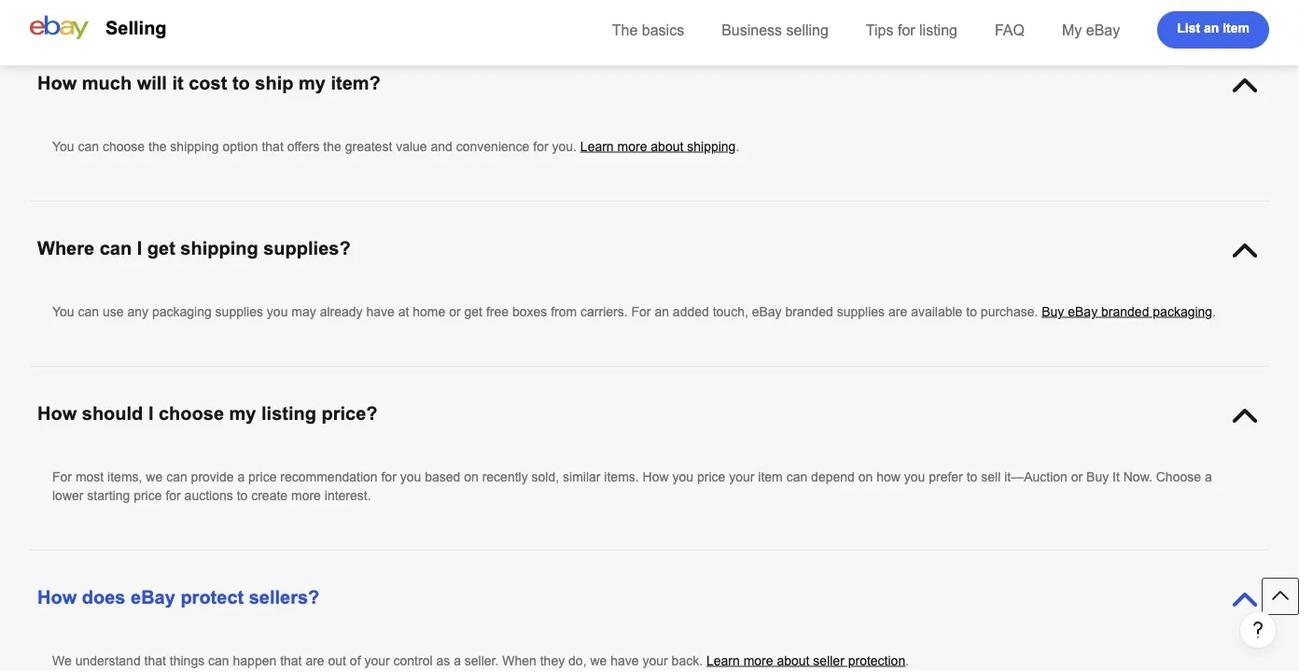 Task type: vqa. For each thing, say whether or not it's contained in the screenshot.
value
yes



Task type: locate. For each thing, give the bounding box(es) containing it.
0 horizontal spatial have
[[366, 304, 395, 319]]

understand
[[75, 653, 141, 668]]

for
[[631, 304, 651, 319], [52, 469, 72, 484]]

0 vertical spatial listing
[[919, 21, 958, 38]]

buy right purchase.
[[1042, 304, 1064, 319]]

you left may
[[267, 304, 288, 319]]

0 horizontal spatial item
[[758, 469, 783, 484]]

1 horizontal spatial supplies
[[837, 304, 885, 319]]

price
[[248, 469, 277, 484], [697, 469, 725, 484], [134, 488, 162, 503]]

item left the depend
[[758, 469, 783, 484]]

tips
[[866, 21, 894, 38]]

1 vertical spatial learn
[[706, 653, 740, 668]]

0 vertical spatial are
[[889, 304, 907, 319]]

2 vertical spatial more
[[744, 653, 773, 668]]

are left available
[[889, 304, 907, 319]]

2 horizontal spatial your
[[729, 469, 755, 484]]

and
[[431, 139, 453, 154]]

an
[[1204, 21, 1219, 35], [655, 304, 669, 319]]

protect
[[180, 587, 244, 608]]

0 vertical spatial i
[[137, 238, 142, 259]]

most
[[75, 469, 104, 484]]

your right "of"
[[364, 653, 390, 668]]

your inside for most items, we can provide a price recommendation for you based on recently sold, similar items. how you price your item can depend on how you prefer to sell it—auction or buy it now. choose a lower starting price for auctions to create more interest.
[[729, 469, 755, 484]]

2 supplies from the left
[[837, 304, 885, 319]]

we right do,
[[590, 653, 607, 668]]

my
[[299, 73, 326, 93], [229, 403, 256, 424]]

you for where
[[52, 304, 74, 319]]

for up lower
[[52, 469, 72, 484]]

more inside for most items, we can provide a price recommendation for you based on recently sold, similar items. how you price your item can depend on how you prefer to sell it—auction or buy it now. choose a lower starting price for auctions to create more interest.
[[291, 488, 321, 503]]

business
[[722, 21, 782, 38]]

1 vertical spatial or
[[1071, 469, 1083, 484]]

1 horizontal spatial get
[[464, 304, 483, 319]]

0 horizontal spatial a
[[237, 469, 245, 484]]

0 horizontal spatial your
[[364, 653, 390, 668]]

1 vertical spatial choose
[[159, 403, 224, 424]]

you can use any packaging supplies you may already have at home or get free boxes from carriers. for an added touch, ebay branded supplies are available to purchase. buy ebay branded packaging .
[[52, 304, 1216, 319]]

1 horizontal spatial more
[[617, 139, 647, 154]]

we inside for most items, we can provide a price recommendation for you based on recently sold, similar items. how you price your item can depend on how you prefer to sell it—auction or buy it now. choose a lower starting price for auctions to create more interest.
[[146, 469, 163, 484]]

ebay right does
[[131, 587, 175, 608]]

1 vertical spatial you
[[52, 304, 74, 319]]

learn
[[580, 139, 614, 154], [706, 653, 740, 668]]

ebay right touch,
[[752, 304, 782, 319]]

more left seller
[[744, 653, 773, 668]]

1 horizontal spatial the
[[323, 139, 341, 154]]

business selling
[[722, 21, 829, 38]]

we understand that things can happen that are out of your control as a seller. when they do, we have your back. learn more about seller protection .
[[52, 653, 909, 668]]

1 horizontal spatial on
[[858, 469, 873, 484]]

for most items, we can provide a price recommendation for you based on recently sold, similar items. how you price your item can depend on how you prefer to sell it—auction or buy it now. choose a lower starting price for auctions to create more interest.
[[52, 469, 1212, 503]]

your
[[729, 469, 755, 484], [364, 653, 390, 668], [643, 653, 668, 668]]

item right list
[[1223, 21, 1250, 35]]

an left added on the right top of page
[[655, 304, 669, 319]]

my
[[1062, 21, 1082, 38]]

0 horizontal spatial supplies
[[215, 304, 263, 319]]

we
[[52, 653, 72, 668]]

0 vertical spatial item
[[1223, 21, 1250, 35]]

the down 'will'
[[148, 139, 167, 154]]

0 horizontal spatial packaging
[[152, 304, 212, 319]]

1 horizontal spatial listing
[[919, 21, 958, 38]]

you left based
[[400, 469, 421, 484]]

how left does
[[37, 587, 77, 608]]

0 vertical spatial have
[[366, 304, 395, 319]]

i up any at the top left of the page
[[137, 238, 142, 259]]

i for choose
[[148, 403, 153, 424]]

or inside for most items, we can provide a price recommendation for you based on recently sold, similar items. how you price your item can depend on how you prefer to sell it—auction or buy it now. choose a lower starting price for auctions to create more interest.
[[1071, 469, 1083, 484]]

are
[[889, 304, 907, 319], [306, 653, 324, 668]]

an right list
[[1204, 21, 1219, 35]]

for left based
[[381, 469, 396, 484]]

for
[[898, 21, 915, 38], [533, 139, 548, 154], [381, 469, 396, 484], [166, 488, 181, 503]]

buy left it
[[1086, 469, 1109, 484]]

how left much
[[37, 73, 77, 93]]

0 horizontal spatial more
[[291, 488, 321, 503]]

0 horizontal spatial an
[[655, 304, 669, 319]]

listing right tips
[[919, 21, 958, 38]]

0 vertical spatial you
[[52, 139, 74, 154]]

1 horizontal spatial are
[[889, 304, 907, 319]]

0 horizontal spatial my
[[229, 403, 256, 424]]

auctions
[[184, 488, 233, 503]]

get up any at the top left of the page
[[147, 238, 175, 259]]

a right as
[[454, 653, 461, 668]]

my right ship
[[299, 73, 326, 93]]

1 horizontal spatial branded
[[1101, 304, 1149, 319]]

about
[[651, 139, 684, 154], [777, 653, 810, 668]]

for right carriers.
[[631, 304, 651, 319]]

0 horizontal spatial i
[[137, 238, 142, 259]]

it
[[1113, 469, 1120, 484]]

convenience
[[456, 139, 530, 154]]

packaging
[[152, 304, 212, 319], [1153, 304, 1212, 319]]

0 vertical spatial .
[[736, 139, 739, 154]]

or
[[449, 304, 461, 319], [1071, 469, 1083, 484]]

1 vertical spatial for
[[52, 469, 72, 484]]

0 horizontal spatial the
[[148, 139, 167, 154]]

for left you.
[[533, 139, 548, 154]]

my ebay link
[[1062, 21, 1120, 38]]

1 vertical spatial have
[[611, 653, 639, 668]]

.
[[736, 139, 739, 154], [1212, 304, 1216, 319], [905, 653, 909, 668]]

get left free
[[464, 304, 483, 319]]

how for how does ebay protect sellers?
[[37, 587, 77, 608]]

my up provide at bottom left
[[229, 403, 256, 424]]

price down items,
[[134, 488, 162, 503]]

tips for listing link
[[866, 21, 958, 38]]

0 vertical spatial we
[[146, 469, 163, 484]]

are left out in the left of the page
[[306, 653, 324, 668]]

0 horizontal spatial choose
[[103, 139, 145, 154]]

learn right you.
[[580, 139, 614, 154]]

1 vertical spatial we
[[590, 653, 607, 668]]

or right home
[[449, 304, 461, 319]]

supplies left available
[[837, 304, 885, 319]]

more right you.
[[617, 139, 647, 154]]

0 horizontal spatial we
[[146, 469, 163, 484]]

2 vertical spatial .
[[905, 653, 909, 668]]

0 horizontal spatial learn
[[580, 139, 614, 154]]

0 horizontal spatial get
[[147, 238, 175, 259]]

that left things at the bottom of page
[[144, 653, 166, 668]]

buy
[[1042, 304, 1064, 319], [1086, 469, 1109, 484]]

0 horizontal spatial for
[[52, 469, 72, 484]]

1 horizontal spatial buy
[[1086, 469, 1109, 484]]

a right provide at bottom left
[[237, 469, 245, 484]]

happen
[[233, 653, 276, 668]]

0 horizontal spatial price
[[134, 488, 162, 503]]

price right items.
[[697, 469, 725, 484]]

1 vertical spatial listing
[[261, 403, 316, 424]]

0 horizontal spatial or
[[449, 304, 461, 319]]

it
[[172, 73, 184, 93]]

can
[[78, 139, 99, 154], [100, 238, 132, 259], [78, 304, 99, 319], [166, 469, 187, 484], [786, 469, 808, 484], [208, 653, 229, 668]]

i right should
[[148, 403, 153, 424]]

items,
[[107, 469, 142, 484]]

lower
[[52, 488, 83, 503]]

that for it
[[262, 139, 284, 154]]

1 horizontal spatial packaging
[[1153, 304, 1212, 319]]

1 horizontal spatial my
[[299, 73, 326, 93]]

1 horizontal spatial item
[[1223, 21, 1250, 35]]

choose
[[103, 139, 145, 154], [159, 403, 224, 424]]

1 vertical spatial item
[[758, 469, 783, 484]]

1 horizontal spatial have
[[611, 653, 639, 668]]

on right based
[[464, 469, 479, 484]]

0 vertical spatial more
[[617, 139, 647, 154]]

how right items.
[[643, 469, 669, 484]]

supplies left may
[[215, 304, 263, 319]]

touch,
[[713, 304, 748, 319]]

to left create
[[237, 488, 248, 503]]

1 vertical spatial are
[[306, 653, 324, 668]]

1 horizontal spatial about
[[777, 653, 810, 668]]

2 you from the top
[[52, 304, 74, 319]]

1 horizontal spatial .
[[905, 653, 909, 668]]

1 horizontal spatial we
[[590, 653, 607, 668]]

starting
[[87, 488, 130, 503]]

option
[[222, 139, 258, 154]]

basics
[[642, 21, 684, 38]]

that right happen
[[280, 653, 302, 668]]

how left should
[[37, 403, 77, 424]]

does
[[82, 587, 125, 608]]

price up create
[[248, 469, 277, 484]]

you.
[[552, 139, 577, 154]]

1 vertical spatial .
[[1212, 304, 1216, 319]]

1 vertical spatial about
[[777, 653, 810, 668]]

your left back.
[[643, 653, 668, 668]]

shipping for supplies?
[[180, 238, 258, 259]]

free
[[486, 304, 509, 319]]

get
[[147, 238, 175, 259], [464, 304, 483, 319]]

ebay
[[1086, 21, 1120, 38], [752, 304, 782, 319], [1068, 304, 1098, 319], [131, 587, 175, 608]]

ebay right purchase.
[[1068, 304, 1098, 319]]

1 vertical spatial i
[[148, 403, 153, 424]]

on left 'how'
[[858, 469, 873, 484]]

1 vertical spatial more
[[291, 488, 321, 503]]

boxes
[[512, 304, 547, 319]]

1 horizontal spatial for
[[631, 304, 651, 319]]

choose down much
[[103, 139, 145, 154]]

0 horizontal spatial .
[[736, 139, 739, 154]]

2 horizontal spatial .
[[1212, 304, 1216, 319]]

that left offers
[[262, 139, 284, 154]]

how
[[37, 73, 77, 93], [37, 403, 77, 424], [643, 469, 669, 484], [37, 587, 77, 608]]

choose up provide at bottom left
[[159, 403, 224, 424]]

item?
[[331, 73, 381, 93]]

1 horizontal spatial an
[[1204, 21, 1219, 35]]

0 horizontal spatial on
[[464, 469, 479, 484]]

i for get
[[137, 238, 142, 259]]

0 horizontal spatial are
[[306, 653, 324, 668]]

selling
[[105, 18, 167, 38]]

0 horizontal spatial buy
[[1042, 304, 1064, 319]]

shipping
[[170, 139, 219, 154], [687, 139, 736, 154], [180, 238, 258, 259]]

do,
[[568, 653, 587, 668]]

1 you from the top
[[52, 139, 74, 154]]

1 vertical spatial buy
[[1086, 469, 1109, 484]]

0 vertical spatial for
[[631, 304, 651, 319]]

we right items,
[[146, 469, 163, 484]]

carriers.
[[581, 304, 628, 319]]

learn right back.
[[706, 653, 740, 668]]

learn more about shipping link
[[580, 139, 736, 154]]

the right offers
[[323, 139, 341, 154]]

the
[[148, 139, 167, 154], [323, 139, 341, 154]]

have right do,
[[611, 653, 639, 668]]

how does ebay protect sellers?
[[37, 587, 319, 608]]

2 horizontal spatial more
[[744, 653, 773, 668]]

1 horizontal spatial or
[[1071, 469, 1083, 484]]

the basics
[[612, 21, 684, 38]]

may
[[291, 304, 316, 319]]

list
[[1177, 21, 1200, 35]]

ebay right my
[[1086, 21, 1120, 38]]

a right choose
[[1205, 469, 1212, 484]]

1 horizontal spatial your
[[643, 653, 668, 668]]

buy ebay branded packaging link
[[1042, 304, 1212, 319]]

have left 'at'
[[366, 304, 395, 319]]

value
[[396, 139, 427, 154]]

supplies
[[215, 304, 263, 319], [837, 304, 885, 319]]

your left the depend
[[729, 469, 755, 484]]

listing left price?
[[261, 403, 316, 424]]

items.
[[604, 469, 639, 484]]

0 horizontal spatial branded
[[785, 304, 833, 319]]

provide
[[191, 469, 234, 484]]

more down "recommendation"
[[291, 488, 321, 503]]

1 horizontal spatial i
[[148, 403, 153, 424]]

0 horizontal spatial listing
[[261, 403, 316, 424]]

branded
[[785, 304, 833, 319], [1101, 304, 1149, 319]]

how for how should i choose my listing price?
[[37, 403, 77, 424]]

to
[[232, 73, 250, 93], [966, 304, 977, 319], [967, 469, 977, 484], [237, 488, 248, 503]]

tips for listing
[[866, 21, 958, 38]]

or left it
[[1071, 469, 1083, 484]]

0 horizontal spatial about
[[651, 139, 684, 154]]

1 branded from the left
[[785, 304, 833, 319]]

0 vertical spatial about
[[651, 139, 684, 154]]



Task type: describe. For each thing, give the bounding box(es) containing it.
1 packaging from the left
[[152, 304, 212, 319]]

already
[[320, 304, 363, 319]]

2 packaging from the left
[[1153, 304, 1212, 319]]

business selling link
[[722, 21, 829, 38]]

similar
[[563, 469, 601, 484]]

1 horizontal spatial learn
[[706, 653, 740, 668]]

choose
[[1156, 469, 1201, 484]]

list an item link
[[1157, 11, 1269, 49]]

added
[[673, 304, 709, 319]]

item inside for most items, we can provide a price recommendation for you based on recently sold, similar items. how you price your item can depend on how you prefer to sell it—auction or buy it now. choose a lower starting price for auctions to create more interest.
[[758, 469, 783, 484]]

greatest
[[345, 139, 392, 154]]

my ebay
[[1062, 21, 1120, 38]]

depend
[[811, 469, 855, 484]]

1 horizontal spatial choose
[[159, 403, 224, 424]]

how inside for most items, we can provide a price recommendation for you based on recently sold, similar items. how you price your item can depend on how you prefer to sell it—auction or buy it now. choose a lower starting price for auctions to create more interest.
[[643, 469, 669, 484]]

when
[[502, 653, 537, 668]]

2 branded from the left
[[1101, 304, 1149, 319]]

1 horizontal spatial a
[[454, 653, 461, 668]]

2 on from the left
[[858, 469, 873, 484]]

available
[[911, 304, 963, 319]]

for right tips
[[898, 21, 915, 38]]

seller.
[[465, 653, 499, 668]]

you can choose the shipping option that offers the greatest value and convenience for you. learn more about shipping .
[[52, 139, 739, 154]]

back.
[[672, 653, 703, 668]]

2 horizontal spatial price
[[697, 469, 725, 484]]

seller
[[813, 653, 844, 668]]

buy inside for most items, we can provide a price recommendation for you based on recently sold, similar items. how you price your item can depend on how you prefer to sell it—auction or buy it now. choose a lower starting price for auctions to create more interest.
[[1086, 469, 1109, 484]]

based
[[425, 469, 460, 484]]

where can i get shipping supplies?
[[37, 238, 351, 259]]

now.
[[1123, 469, 1153, 484]]

cost
[[189, 73, 227, 93]]

sold,
[[532, 469, 559, 484]]

1 vertical spatial get
[[464, 304, 483, 319]]

much
[[82, 73, 132, 93]]

prefer
[[929, 469, 963, 484]]

you right items.
[[672, 469, 694, 484]]

for inside for most items, we can provide a price recommendation for you based on recently sold, similar items. how you price your item can depend on how you prefer to sell it—auction or buy it now. choose a lower starting price for auctions to create more interest.
[[52, 469, 72, 484]]

from
[[551, 304, 577, 319]]

out
[[328, 653, 346, 668]]

0 vertical spatial my
[[299, 73, 326, 93]]

1 the from the left
[[148, 139, 167, 154]]

create
[[251, 488, 288, 503]]

0 vertical spatial an
[[1204, 21, 1219, 35]]

will
[[137, 73, 167, 93]]

0 vertical spatial buy
[[1042, 304, 1064, 319]]

how
[[877, 469, 901, 484]]

selling
[[786, 21, 829, 38]]

can right "where"
[[100, 238, 132, 259]]

home
[[413, 304, 445, 319]]

for left auctions
[[166, 488, 181, 503]]

interest.
[[325, 488, 371, 503]]

sellers?
[[249, 587, 319, 608]]

0 vertical spatial get
[[147, 238, 175, 259]]

1 supplies from the left
[[215, 304, 263, 319]]

should
[[82, 403, 143, 424]]

to left ship
[[232, 73, 250, 93]]

the basics link
[[612, 21, 684, 38]]

1 horizontal spatial price
[[248, 469, 277, 484]]

2 the from the left
[[323, 139, 341, 154]]

supplies?
[[263, 238, 351, 259]]

the
[[612, 21, 638, 38]]

it—auction
[[1004, 469, 1068, 484]]

how for how much will it cost to ship my item?
[[37, 73, 77, 93]]

shipping for option
[[170, 139, 219, 154]]

1 vertical spatial my
[[229, 403, 256, 424]]

you right 'how'
[[904, 469, 925, 484]]

sell
[[981, 469, 1001, 484]]

purchase.
[[981, 304, 1038, 319]]

where
[[37, 238, 94, 259]]

use
[[103, 304, 124, 319]]

0 vertical spatial learn
[[580, 139, 614, 154]]

your for similar
[[729, 469, 755, 484]]

learn more about seller protection link
[[706, 653, 905, 668]]

1 vertical spatial an
[[655, 304, 669, 319]]

recently
[[482, 469, 528, 484]]

things
[[170, 653, 205, 668]]

2 horizontal spatial a
[[1205, 469, 1212, 484]]

you for how
[[52, 139, 74, 154]]

can left provide at bottom left
[[166, 469, 187, 484]]

recommendation
[[280, 469, 378, 484]]

control
[[393, 653, 433, 668]]

can left use at the top
[[78, 304, 99, 319]]

that for protect
[[280, 653, 302, 668]]

can left the depend
[[786, 469, 808, 484]]

1 on from the left
[[464, 469, 479, 484]]

0 vertical spatial choose
[[103, 139, 145, 154]]

offers
[[287, 139, 320, 154]]

at
[[398, 304, 409, 319]]

faq
[[995, 21, 1025, 38]]

can down much
[[78, 139, 99, 154]]

faq link
[[995, 21, 1025, 38]]

to right available
[[966, 304, 977, 319]]

help, opens dialogs image
[[1249, 620, 1267, 639]]

to left sell
[[967, 469, 977, 484]]

your for when
[[643, 653, 668, 668]]

ship
[[255, 73, 293, 93]]

how should i choose my listing price?
[[37, 403, 378, 424]]

of
[[350, 653, 361, 668]]

how much will it cost to ship my item?
[[37, 73, 381, 93]]

price?
[[321, 403, 378, 424]]

any
[[127, 304, 148, 319]]

protection
[[848, 653, 905, 668]]

list an item
[[1177, 21, 1250, 35]]

as
[[436, 653, 450, 668]]

they
[[540, 653, 565, 668]]

can right things at the bottom of page
[[208, 653, 229, 668]]

0 vertical spatial or
[[449, 304, 461, 319]]



